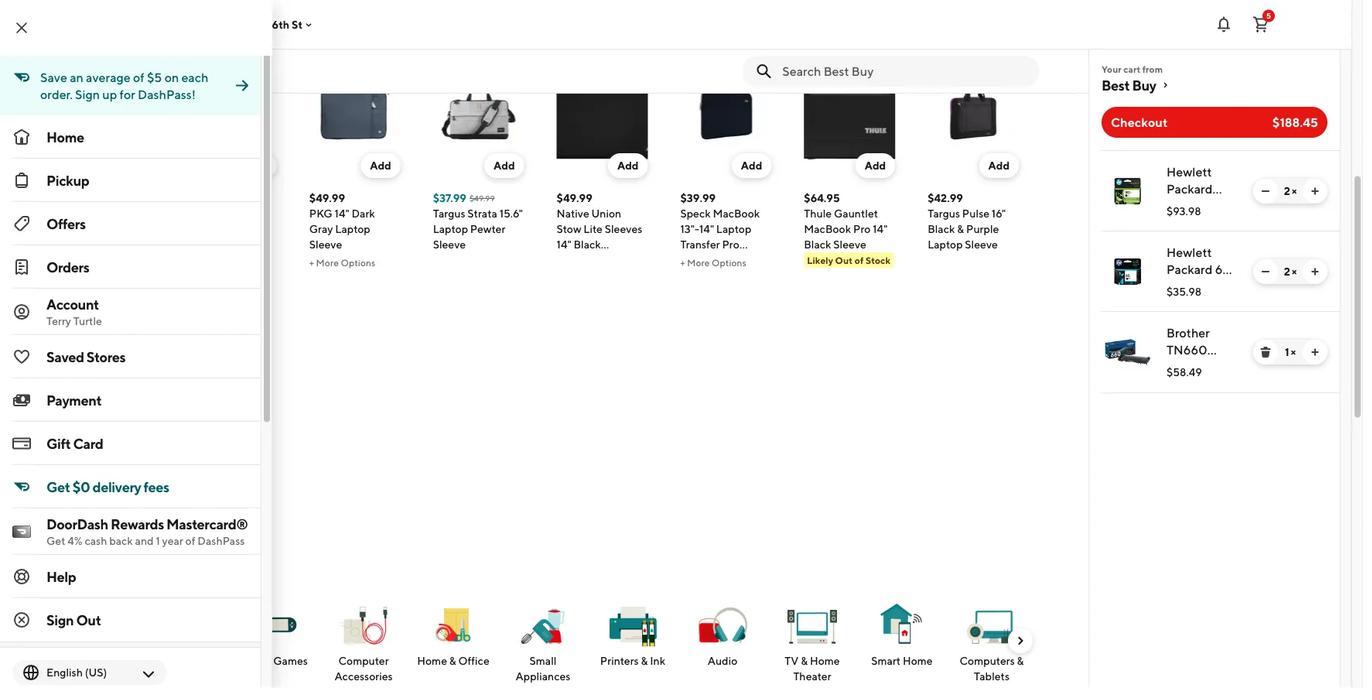 Task type: describe. For each thing, give the bounding box(es) containing it.
$64.95 for $64.95 thule gauntlet macbook pro 14" blue sleeve
[[62, 450, 98, 463]]

get $0 delivery fees link
[[0, 465, 261, 509]]

home link
[[0, 115, 261, 159]]

14" inside $49.99 native union stow lite sleeves 14" black macbook cover
[[557, 238, 572, 251]]

add one to cart image
[[1310, 265, 1322, 278]]

remove one from cart image
[[1260, 265, 1273, 278]]

union
[[592, 207, 622, 220]]

1 get from the top
[[46, 478, 70, 495]]

save an average of $5 on each order. sign up for dashpass! link
[[0, 56, 261, 115]]

store
[[65, 64, 96, 79]]

cart
[[1124, 63, 1141, 74]]

$19.49
[[62, 192, 95, 204]]

results
[[136, 60, 191, 82]]

pickup
[[46, 172, 89, 188]]

payment link
[[0, 379, 261, 422]]

your
[[1102, 63, 1122, 74]]

$19.49 $24.99 targus 14" black laptop sleeve
[[62, 192, 141, 235]]

sleeve inside $64.95 thule gauntlet macbook pro 14" blue sleeve
[[87, 497, 120, 509]]

black inside $19.49 $24.99 targus 14" black laptop sleeve
[[113, 207, 141, 220]]

of for gauntlet
[[855, 255, 864, 265]]

rewards
[[111, 516, 164, 532]]

1 inside the doordash rewards mastercard® get 4% cash back and 1 year of dashpass
[[156, 534, 160, 547]]

hewlett packard 65 standard capacity black ink cartridge image
[[1105, 248, 1152, 295]]

& for tv & home theater
[[801, 654, 808, 667]]

sleeve inside $42.99 targus pulse 16" black & purple laptop sleeve
[[965, 238, 998, 251]]

order.
[[40, 87, 73, 102]]

average
[[86, 70, 131, 85]]

$42.99 targus pulse 16" black & purple laptop sleeve
[[928, 192, 1006, 251]]

printers
[[601, 654, 639, 667]]

macbook inside $49.99 native union stow lite sleeves 14" black macbook cover
[[557, 253, 603, 266]]

pro for black
[[854, 223, 871, 235]]

sleeve inside $49.95 incase compact sleeve up to macbook 14" black laptop
[[186, 223, 219, 235]]

targus inside $42.99 targus pulse 16" black & purple laptop sleeve
[[928, 207, 961, 220]]

best
[[1102, 77, 1130, 93]]

of inside the save an average of $5 on each order. sign up for dashpass!
[[133, 70, 145, 85]]

doordash
[[46, 516, 108, 532]]

up inside the save an average of $5 on each order. sign up for dashpass!
[[102, 87, 117, 102]]

small appliances link
[[505, 598, 582, 684]]

account
[[46, 296, 99, 312]]

tv & home theater link
[[774, 598, 851, 684]]

laptop inside $49.95 incase compact sleeve up to macbook 14" black laptop
[[215, 253, 250, 266]]

laptop for strata
[[433, 223, 468, 235]]

phone accessories
[[155, 654, 213, 683]]

delivery
[[93, 478, 141, 495]]

5
[[1267, 11, 1272, 20]]

5 button
[[1246, 9, 1277, 40]]

14" inside $64.95 thule gauntlet macbook pro 14" black sleeve likely out of stock
[[873, 223, 888, 235]]

+ more options
[[681, 257, 747, 268]]

targus for targus 14" black laptop sleeve
[[62, 207, 94, 220]]

$64.95 for $64.95 thule gauntlet macbook pro 14" black sleeve likely out of stock
[[804, 192, 840, 204]]

$49.99 native union stow lite sleeves 14" black macbook cover
[[557, 192, 643, 266]]

$49.99 inside $37.99 $49.99 targus strata 15.6" laptop pewter sleeve
[[470, 194, 495, 202]]

card
[[73, 435, 103, 452]]

toys
[[240, 654, 262, 667]]

phone accessories link
[[146, 598, 223, 684]]

audio
[[708, 654, 738, 667]]

terry
[[46, 315, 71, 327]]

$37.99
[[433, 192, 467, 204]]

14" inside $64.95 thule gauntlet macbook pro 14" blue sleeve
[[131, 481, 146, 494]]

gift card link
[[0, 422, 261, 465]]

options inside the "$49.99 pkg 14" dark gray laptop sleeve + more options"
[[341, 257, 376, 268]]

remove one from cart image
[[1260, 185, 1273, 197]]

computers & tablets image
[[964, 598, 1020, 653]]

st
[[292, 18, 303, 31]]

$64.95 thule gauntlet macbook pro 14" blue sleeve
[[62, 450, 146, 509]]

computer accessories image
[[336, 598, 392, 653]]

thule for $64.95 thule gauntlet macbook pro 14" blue sleeve
[[62, 466, 90, 478]]

buy
[[1133, 77, 1157, 93]]

$49.95
[[186, 192, 222, 204]]

deals
[[81, 654, 108, 667]]

thule for $64.95 thule gauntlet macbook pro 14" black sleeve likely out of stock
[[804, 207, 832, 220]]

pro for blue
[[111, 481, 129, 494]]

2 more from the left
[[688, 257, 710, 268]]

& for printers & ink
[[641, 654, 648, 667]]

targus for targus strata 15.6" laptop pewter sleeve
[[433, 207, 466, 220]]

printers & ink image
[[605, 598, 661, 653]]

store home link
[[65, 56, 134, 87]]

pkg
[[309, 207, 333, 220]]

accessories for phone
[[155, 670, 213, 683]]

an
[[70, 70, 83, 85]]

notification bell image
[[1215, 15, 1234, 34]]

each
[[181, 70, 209, 85]]

showing results for "sleeve"
[[62, 60, 287, 82]]

tv & home theater image
[[785, 598, 841, 653]]

dashpass
[[198, 534, 245, 547]]

cash
[[85, 534, 107, 547]]

gift
[[46, 435, 71, 452]]

black inside $42.99 targus pulse 16" black & purple laptop sleeve
[[928, 223, 955, 235]]

audio link
[[684, 598, 762, 669]]

sleeves
[[605, 223, 643, 235]]

accessories for computer
[[335, 670, 393, 683]]

compact
[[220, 207, 265, 220]]

strata
[[468, 207, 498, 220]]

add for thule gauntlet macbook pro 14" blue sleeve
[[123, 418, 144, 430]]

turtle
[[73, 315, 102, 327]]

$49.99 for pkg
[[309, 192, 345, 204]]

of for mastercard®
[[185, 534, 195, 547]]

2 for $93.98
[[1285, 185, 1291, 197]]

1 horizontal spatial for
[[194, 60, 217, 82]]

$188.45
[[1273, 115, 1319, 130]]

laptop for dark
[[335, 223, 371, 235]]

black inside $49.99 native union stow lite sleeves 14" black macbook cover
[[574, 238, 601, 251]]

0 vertical spatial 1
[[1286, 346, 1290, 358]]

add one to cart image for 2 ×
[[1310, 185, 1322, 197]]

printers & ink
[[601, 654, 666, 667]]

year
[[162, 534, 183, 547]]

remove item from cart image
[[1260, 346, 1273, 358]]

offers
[[46, 215, 86, 232]]

best buy link
[[1102, 76, 1328, 94]]

native
[[557, 207, 590, 220]]

pickup link
[[0, 159, 261, 202]]

orders link
[[0, 245, 261, 289]]

saved stores link
[[0, 335, 261, 379]]

dashpass!
[[138, 87, 196, 102]]

1010 16th st button
[[242, 18, 315, 31]]

16th
[[268, 18, 290, 31]]

sleeve inside the "$49.99 pkg 14" dark gray laptop sleeve + more options"
[[309, 238, 342, 251]]

Search Best Buy search field
[[783, 63, 1027, 80]]

/
[[140, 64, 146, 79]]

$64.95 thule gauntlet macbook pro 14" black sleeve likely out of stock
[[804, 192, 891, 265]]

4%
[[68, 534, 83, 547]]

$24.99
[[99, 194, 123, 202]]

more inside the "$49.99 pkg 14" dark gray laptop sleeve + more options"
[[316, 257, 339, 268]]

gauntlet for black
[[834, 207, 879, 220]]

payment
[[46, 392, 102, 408]]

5 items, open order cart image
[[1252, 15, 1271, 34]]

to
[[236, 223, 246, 235]]

list containing 2 ×
[[1090, 150, 1341, 393]]

tablets
[[974, 670, 1010, 683]]

account terry turtle
[[46, 296, 102, 327]]

office
[[459, 654, 490, 667]]

add for targus strata 15.6" laptop pewter sleeve
[[494, 159, 515, 172]]

home & office link
[[415, 598, 492, 669]]



Task type: vqa. For each thing, say whether or not it's contained in the screenshot.
5
yes



Task type: locate. For each thing, give the bounding box(es) containing it.
1 horizontal spatial options
[[712, 257, 747, 268]]

1 horizontal spatial sign
[[75, 87, 100, 102]]

thule up likely
[[804, 207, 832, 220]]

2 2 from the top
[[1285, 265, 1291, 278]]

for right the search
[[194, 60, 217, 82]]

1 accessories from the left
[[155, 670, 213, 683]]

macbook down "stow"
[[557, 253, 603, 266]]

black down lite
[[574, 238, 601, 251]]

1 more from the left
[[316, 257, 339, 268]]

1 vertical spatial 2
[[1285, 265, 1291, 278]]

up
[[102, 87, 117, 102], [221, 223, 234, 235]]

2 horizontal spatial of
[[855, 255, 864, 265]]

hewlett packard high-yield 910xl black ink cartridge image
[[1105, 168, 1152, 214]]

gauntlet inside $64.95 thule gauntlet macbook pro 14" black sleeve likely out of stock
[[834, 207, 879, 220]]

deals image
[[67, 598, 122, 653]]

add one to cart image
[[1310, 185, 1322, 197], [1310, 346, 1322, 358]]

0 horizontal spatial macbook
[[62, 481, 109, 494]]

1010
[[242, 18, 266, 31]]

2 2 × from the top
[[1285, 265, 1298, 278]]

0 vertical spatial $64.95
[[804, 192, 840, 204]]

targus down $37.99 at top
[[433, 207, 466, 220]]

$49.99 for native
[[557, 192, 593, 204]]

$42.99
[[928, 192, 964, 204]]

1 options from the left
[[341, 257, 376, 268]]

1 vertical spatial $64.95
[[62, 450, 98, 463]]

& down next image
[[1018, 654, 1024, 667]]

1 horizontal spatial macbook
[[557, 253, 603, 266]]

sleeve down $24.99
[[99, 223, 132, 235]]

2 × right remove one from cart icon
[[1285, 265, 1298, 278]]

$64.95 up likely
[[804, 192, 840, 204]]

audio image
[[695, 598, 751, 653]]

$64.95 up the $0
[[62, 450, 98, 463]]

2 accessories from the left
[[335, 670, 393, 683]]

your cart from
[[1102, 63, 1163, 74]]

of
[[133, 70, 145, 85], [855, 255, 864, 265], [185, 534, 195, 547]]

+ inside the "$49.99 pkg 14" dark gray laptop sleeve + more options"
[[309, 257, 314, 268]]

2 + from the left
[[681, 257, 686, 268]]

15.6"
[[500, 207, 523, 220]]

$49.95 incase compact sleeve up to macbook 14" black laptop
[[186, 192, 265, 266]]

&
[[958, 223, 965, 235], [264, 654, 271, 667], [450, 654, 456, 667], [641, 654, 648, 667], [801, 654, 808, 667], [1018, 654, 1024, 667]]

+ right cover on the top of page
[[681, 257, 686, 268]]

1 vertical spatial ×
[[1293, 265, 1298, 278]]

1 vertical spatial thule
[[62, 466, 90, 478]]

out up the deals
[[76, 611, 101, 628]]

$39.99
[[681, 192, 716, 204]]

home & office image
[[426, 598, 481, 653]]

incase
[[186, 207, 217, 220]]

sleeve down $37.99 at top
[[433, 238, 466, 251]]

save an average of $5 on each order. sign up for dashpass!
[[40, 70, 209, 102]]

for down 'average'
[[120, 87, 135, 102]]

0 vertical spatial up
[[102, 87, 117, 102]]

macbook
[[186, 238, 232, 251], [557, 253, 603, 266]]

get inside the doordash rewards mastercard® get 4% cash back and 1 year of dashpass
[[46, 534, 65, 547]]

smart home image
[[875, 598, 930, 653]]

2 add one to cart image from the top
[[1310, 346, 1322, 358]]

0 vertical spatial get
[[46, 478, 70, 495]]

targus inside $19.49 $24.99 targus 14" black laptop sleeve
[[62, 207, 94, 220]]

laptop inside the "$49.99 pkg 14" dark gray laptop sleeve + more options"
[[335, 223, 371, 235]]

get left the 4%
[[46, 534, 65, 547]]

& down pulse
[[958, 223, 965, 235]]

get up blue
[[46, 478, 70, 495]]

1 + from the left
[[309, 257, 314, 268]]

thule inside $64.95 thule gauntlet macbook pro 14" black sleeve likely out of stock
[[804, 207, 832, 220]]

laptop inside $42.99 targus pulse 16" black & purple laptop sleeve
[[928, 238, 963, 251]]

0 vertical spatial macbook
[[804, 223, 852, 235]]

2 × for $93.98
[[1285, 185, 1298, 197]]

$0
[[73, 478, 90, 495]]

0 vertical spatial add one to cart image
[[1310, 185, 1322, 197]]

$64.95 inside $64.95 thule gauntlet macbook pro 14" black sleeve likely out of stock
[[804, 192, 840, 204]]

home inside "link"
[[903, 654, 933, 667]]

stock
[[866, 255, 891, 265]]

computers & tablets link
[[954, 598, 1031, 684]]

2 vertical spatial ×
[[1292, 346, 1297, 358]]

out inside $64.95 thule gauntlet macbook pro 14" black sleeve likely out of stock
[[836, 255, 853, 265]]

accessories down computer
[[335, 670, 393, 683]]

stow
[[557, 223, 582, 235]]

macbook up likely
[[804, 223, 852, 235]]

blue
[[62, 497, 85, 509]]

checkout
[[1112, 115, 1168, 130]]

& for home & office
[[450, 654, 456, 667]]

& right tv
[[801, 654, 808, 667]]

1 horizontal spatial $64.95
[[804, 192, 840, 204]]

2 × for $35.98
[[1285, 265, 1298, 278]]

home & office
[[417, 654, 490, 667]]

thule
[[804, 207, 832, 220], [62, 466, 90, 478]]

1 vertical spatial 1
[[156, 534, 160, 547]]

sleeve down gray
[[309, 238, 342, 251]]

pro inside $64.95 thule gauntlet macbook pro 14" black sleeve likely out of stock
[[854, 223, 871, 235]]

2 horizontal spatial targus
[[928, 207, 961, 220]]

$49.99 up native
[[557, 192, 593, 204]]

& inside computers & tablets
[[1018, 654, 1024, 667]]

for inside the save an average of $5 on each order. sign up for dashpass!
[[120, 87, 135, 102]]

0 horizontal spatial $49.99
[[309, 192, 345, 204]]

list
[[1090, 150, 1341, 393]]

add for thule gauntlet macbook pro 14" black sleeve
[[865, 159, 886, 172]]

0 horizontal spatial pro
[[111, 481, 129, 494]]

& inside tv & home theater
[[801, 654, 808, 667]]

$49.99 inside the "$49.99 pkg 14" dark gray laptop sleeve + more options"
[[309, 192, 345, 204]]

2 × right remove one from cart image
[[1285, 185, 1298, 197]]

add for pkg 14" dark gray laptop sleeve
[[370, 159, 391, 172]]

of left $5
[[133, 70, 145, 85]]

thule down gift card
[[62, 466, 90, 478]]

1 horizontal spatial pro
[[854, 223, 871, 235]]

1 2 × from the top
[[1285, 185, 1298, 197]]

stores
[[87, 348, 126, 365]]

0 horizontal spatial thule
[[62, 466, 90, 478]]

0 horizontal spatial up
[[102, 87, 117, 102]]

0 vertical spatial 2
[[1285, 185, 1291, 197]]

$93.98
[[1167, 205, 1202, 218]]

next image
[[1015, 635, 1027, 647]]

1 vertical spatial 2 ×
[[1285, 265, 1298, 278]]

gauntlet inside $64.95 thule gauntlet macbook pro 14" blue sleeve
[[92, 466, 136, 478]]

0 horizontal spatial 1
[[156, 534, 160, 547]]

1 horizontal spatial +
[[681, 257, 686, 268]]

up left to on the top left
[[221, 223, 234, 235]]

2 horizontal spatial $49.99
[[557, 192, 593, 204]]

1 right and
[[156, 534, 160, 547]]

thule inside $64.95 thule gauntlet macbook pro 14" blue sleeve
[[62, 466, 90, 478]]

macbook for blue
[[62, 481, 109, 494]]

"sleeve"
[[220, 60, 287, 82]]

tv & home theater
[[785, 654, 840, 683]]

16"
[[992, 207, 1006, 220]]

options down dark
[[341, 257, 376, 268]]

pro inside $64.95 thule gauntlet macbook pro 14" blue sleeve
[[111, 481, 129, 494]]

1010 16th st
[[242, 18, 303, 31]]

of left stock
[[855, 255, 864, 265]]

2 right remove one from cart icon
[[1285, 265, 1291, 278]]

& left office
[[450, 654, 456, 667]]

1 vertical spatial pro
[[111, 481, 129, 494]]

laptop down dark
[[335, 223, 371, 235]]

0 vertical spatial thule
[[804, 207, 832, 220]]

saved stores
[[46, 348, 126, 365]]

gauntlet down gift card link
[[92, 466, 136, 478]]

1
[[1286, 346, 1290, 358], [156, 534, 160, 547]]

sign inside the save an average of $5 on each order. sign up for dashpass!
[[75, 87, 100, 102]]

1 vertical spatial add one to cart image
[[1310, 346, 1322, 358]]

lite
[[584, 223, 603, 235]]

1 vertical spatial macbook
[[62, 481, 109, 494]]

theater
[[794, 670, 832, 683]]

$35.98
[[1167, 285, 1202, 298]]

1 vertical spatial macbook
[[557, 253, 603, 266]]

$49.99 inside $49.99 native union stow lite sleeves 14" black macbook cover
[[557, 192, 593, 204]]

0 horizontal spatial gauntlet
[[92, 466, 136, 478]]

1 vertical spatial of
[[855, 255, 864, 265]]

best buy
[[1102, 77, 1157, 93]]

$49.99 up strata
[[470, 194, 495, 202]]

gauntlet up stock
[[834, 207, 879, 220]]

1 vertical spatial gauntlet
[[92, 466, 136, 478]]

1 2 from the top
[[1285, 185, 1291, 197]]

up down 'average'
[[102, 87, 117, 102]]

0 horizontal spatial $64.95
[[62, 450, 98, 463]]

0 vertical spatial for
[[194, 60, 217, 82]]

1 targus from the left
[[62, 207, 94, 220]]

0 vertical spatial sign
[[75, 87, 100, 102]]

save an average of $5 on each order. sign up for dashpass! status
[[0, 56, 233, 115]]

gauntlet for blue
[[92, 466, 136, 478]]

0 horizontal spatial accessories
[[155, 670, 213, 683]]

offers link
[[0, 202, 261, 245]]

sign down an
[[75, 87, 100, 102]]

1 horizontal spatial gauntlet
[[834, 207, 879, 220]]

0 horizontal spatial out
[[76, 611, 101, 628]]

saved
[[46, 348, 84, 365]]

smart
[[872, 654, 901, 667]]

toys & games
[[240, 654, 308, 667]]

1 horizontal spatial thule
[[804, 207, 832, 220]]

3 targus from the left
[[928, 207, 961, 220]]

sleeve up stock
[[834, 238, 867, 251]]

$64.95 inside $64.95 thule gauntlet macbook pro 14" blue sleeve
[[62, 450, 98, 463]]

of inside $64.95 thule gauntlet macbook pro 14" black sleeve likely out of stock
[[855, 255, 864, 265]]

14" inside $49.95 incase compact sleeve up to macbook 14" black laptop
[[234, 238, 249, 251]]

doordash rewards mastercard® get 4% cash back and 1 year of dashpass
[[46, 516, 248, 547]]

sleeve down purple
[[965, 238, 998, 251]]

2 options from the left
[[712, 257, 747, 268]]

0 horizontal spatial options
[[341, 257, 376, 268]]

gauntlet
[[834, 207, 879, 220], [92, 466, 136, 478]]

1 horizontal spatial more
[[688, 257, 710, 268]]

& inside $42.99 targus pulse 16" black & purple laptop sleeve
[[958, 223, 965, 235]]

0 vertical spatial macbook
[[186, 238, 232, 251]]

tv
[[785, 654, 799, 667]]

printers & ink link
[[594, 598, 672, 669]]

help link
[[0, 555, 261, 598]]

$49.99 up pkg
[[309, 192, 345, 204]]

0 horizontal spatial macbook
[[186, 238, 232, 251]]

1 add one to cart image from the top
[[1310, 185, 1322, 197]]

0 vertical spatial gauntlet
[[834, 207, 879, 220]]

0 horizontal spatial +
[[309, 257, 314, 268]]

0 vertical spatial ×
[[1293, 185, 1298, 197]]

more down '$39.99'
[[688, 257, 710, 268]]

laptop inside $37.99 $49.99 targus strata 15.6" laptop pewter sleeve
[[433, 223, 468, 235]]

macbook up blue
[[62, 481, 109, 494]]

cover
[[605, 253, 635, 266]]

showing
[[62, 60, 133, 82]]

laptop down $19.49
[[62, 223, 97, 235]]

out right likely
[[836, 255, 853, 265]]

up inside $49.95 incase compact sleeve up to macbook 14" black laptop
[[221, 223, 234, 235]]

small
[[530, 654, 557, 667]]

save
[[40, 70, 67, 85]]

sleeve down the get $0 delivery fees
[[87, 497, 120, 509]]

get
[[46, 478, 70, 495], [46, 534, 65, 547]]

back
[[109, 534, 133, 547]]

1 horizontal spatial up
[[221, 223, 234, 235]]

2 for $35.98
[[1285, 265, 1291, 278]]

pro left fees
[[111, 481, 129, 494]]

add for incase compact sleeve up to macbook 14" black laptop
[[246, 159, 268, 172]]

sleeve down "incase"
[[186, 223, 219, 235]]

black down $42.99
[[928, 223, 955, 235]]

add for native union stow lite sleeves 14" black macbook cover
[[618, 159, 639, 172]]

targus down $42.99
[[928, 207, 961, 220]]

& left ink
[[641, 654, 648, 667]]

0 horizontal spatial of
[[133, 70, 145, 85]]

2 right remove one from cart image
[[1285, 185, 1291, 197]]

0 horizontal spatial more
[[316, 257, 339, 268]]

laptop down $37.99 at top
[[433, 223, 468, 235]]

add one to cart image right remove one from cart image
[[1310, 185, 1322, 197]]

and
[[135, 534, 154, 547]]

laptop down to on the top left
[[215, 253, 250, 266]]

2 vertical spatial of
[[185, 534, 195, 547]]

close image
[[12, 19, 31, 37]]

& for toys & games
[[264, 654, 271, 667]]

toys & games image
[[246, 598, 302, 653]]

macbook inside $64.95 thule gauntlet macbook pro 14" black sleeve likely out of stock
[[804, 223, 852, 235]]

0 vertical spatial out
[[836, 255, 853, 265]]

search
[[152, 64, 192, 79]]

pro up stock
[[854, 223, 871, 235]]

14" inside $19.49 $24.99 targus 14" black laptop sleeve
[[97, 207, 111, 220]]

toys & games link
[[235, 598, 313, 669]]

1 vertical spatial out
[[76, 611, 101, 628]]

black down "incase"
[[186, 253, 213, 266]]

& right toys
[[264, 654, 271, 667]]

from
[[1143, 63, 1163, 74]]

sign
[[75, 87, 100, 102], [46, 611, 74, 628]]

results
[[194, 64, 237, 79]]

× for $93.98
[[1293, 185, 1298, 197]]

black inside $64.95 thule gauntlet macbook pro 14" black sleeve likely out of stock
[[804, 238, 832, 251]]

1 horizontal spatial macbook
[[804, 223, 852, 235]]

phone accessories image
[[156, 598, 212, 653]]

14" inside the "$49.99 pkg 14" dark gray laptop sleeve + more options"
[[335, 207, 350, 220]]

$49.99 pkg 14" dark gray laptop sleeve + more options
[[309, 192, 376, 268]]

small appliances image
[[516, 598, 571, 653]]

1 ×
[[1286, 346, 1297, 358]]

purple
[[967, 223, 1000, 235]]

home inside tv & home theater
[[810, 654, 840, 667]]

computer
[[339, 654, 389, 667]]

× for $35.98
[[1293, 265, 1298, 278]]

brother tn660 high-yield black toner cartridge image
[[1105, 329, 1152, 375]]

of inside the doordash rewards mastercard® get 4% cash back and 1 year of dashpass
[[185, 534, 195, 547]]

1 horizontal spatial targus
[[433, 207, 466, 220]]

× for $58.49
[[1292, 346, 1297, 358]]

options down '$39.99'
[[712, 257, 747, 268]]

black down $24.99
[[113, 207, 141, 220]]

sign out
[[46, 611, 101, 628]]

14"
[[97, 207, 111, 220], [335, 207, 350, 220], [873, 223, 888, 235], [234, 238, 249, 251], [557, 238, 572, 251], [131, 481, 146, 494]]

macbook
[[804, 223, 852, 235], [62, 481, 109, 494]]

macbook inside $49.95 incase compact sleeve up to macbook 14" black laptop
[[186, 238, 232, 251]]

fees
[[144, 478, 169, 495]]

laptop for 14"
[[62, 223, 97, 235]]

+ down gray
[[309, 257, 314, 268]]

× right remove item from cart icon
[[1292, 346, 1297, 358]]

1 horizontal spatial accessories
[[335, 670, 393, 683]]

gift card
[[46, 435, 103, 452]]

1 vertical spatial sign
[[46, 611, 74, 628]]

macbook down "incase"
[[186, 238, 232, 251]]

2 targus from the left
[[433, 207, 466, 220]]

targus inside $37.99 $49.99 targus strata 15.6" laptop pewter sleeve
[[433, 207, 466, 220]]

$5
[[147, 70, 162, 85]]

laptop down pulse
[[928, 238, 963, 251]]

more down gray
[[316, 257, 339, 268]]

2 ×
[[1285, 185, 1298, 197], [1285, 265, 1298, 278]]

store home / search results
[[65, 64, 237, 79]]

× left add one to cart icon
[[1293, 265, 1298, 278]]

black up likely
[[804, 238, 832, 251]]

sign down help
[[46, 611, 74, 628]]

1 horizontal spatial 1
[[1286, 346, 1290, 358]]

× right remove one from cart image
[[1293, 185, 1298, 197]]

mastercard®
[[167, 516, 248, 532]]

add one to cart image for 1 ×
[[1310, 346, 1322, 358]]

macbook for black
[[804, 223, 852, 235]]

sleeve inside $19.49 $24.99 targus 14" black laptop sleeve
[[99, 223, 132, 235]]

0 horizontal spatial for
[[120, 87, 135, 102]]

black inside $49.95 incase compact sleeve up to macbook 14" black laptop
[[186, 253, 213, 266]]

macbook inside $64.95 thule gauntlet macbook pro 14" blue sleeve
[[62, 481, 109, 494]]

0 horizontal spatial targus
[[62, 207, 94, 220]]

add for targus pulse 16" black & purple laptop sleeve
[[989, 159, 1010, 172]]

accessories down phone
[[155, 670, 213, 683]]

black
[[113, 207, 141, 220], [928, 223, 955, 235], [574, 238, 601, 251], [804, 238, 832, 251], [186, 253, 213, 266]]

1 vertical spatial for
[[120, 87, 135, 102]]

0 vertical spatial 2 ×
[[1285, 185, 1298, 197]]

& for computers & tablets
[[1018, 654, 1024, 667]]

games
[[273, 654, 308, 667]]

0 horizontal spatial sign
[[46, 611, 74, 628]]

help
[[46, 568, 76, 585]]

targus down $19.49
[[62, 207, 94, 220]]

1 horizontal spatial $49.99
[[470, 194, 495, 202]]

1 horizontal spatial out
[[836, 255, 853, 265]]

sign out link
[[0, 598, 261, 642]]

of right year
[[185, 534, 195, 547]]

laptop
[[62, 223, 97, 235], [335, 223, 371, 235], [433, 223, 468, 235], [928, 238, 963, 251], [215, 253, 250, 266]]

1 vertical spatial get
[[46, 534, 65, 547]]

sleeve inside $64.95 thule gauntlet macbook pro 14" black sleeve likely out of stock
[[834, 238, 867, 251]]

0 vertical spatial pro
[[854, 223, 871, 235]]

add one to cart image right 1 × at the bottom of the page
[[1310, 346, 1322, 358]]

for
[[194, 60, 217, 82], [120, 87, 135, 102]]

1 right remove item from cart icon
[[1286, 346, 1290, 358]]

more
[[316, 257, 339, 268], [688, 257, 710, 268]]

1 horizontal spatial of
[[185, 534, 195, 547]]

1 vertical spatial up
[[221, 223, 234, 235]]

2 get from the top
[[46, 534, 65, 547]]

computers
[[960, 654, 1015, 667]]

0 vertical spatial of
[[133, 70, 145, 85]]

sleeve inside $37.99 $49.99 targus strata 15.6" laptop pewter sleeve
[[433, 238, 466, 251]]

laptop inside $19.49 $24.99 targus 14" black laptop sleeve
[[62, 223, 97, 235]]



